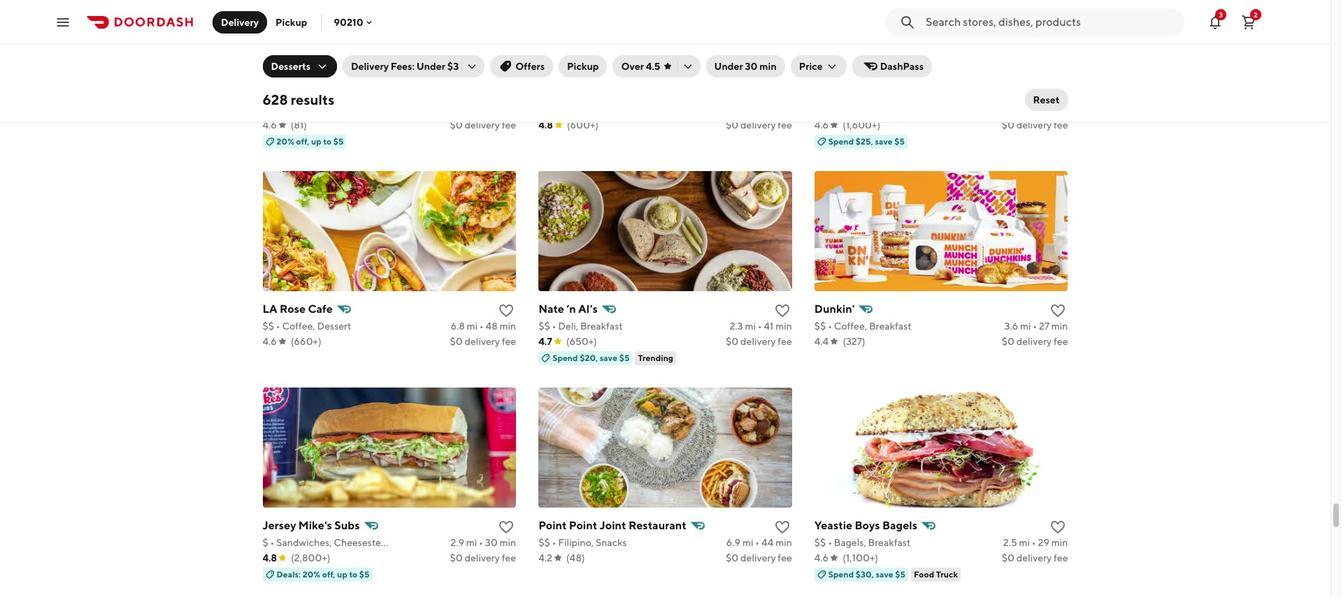 Task type: locate. For each thing, give the bounding box(es) containing it.
fee down reset
[[1054, 119, 1068, 131]]

jersey mike's subs
[[263, 519, 360, 533]]

deb's
[[263, 86, 292, 99]]

min for dunkin'
[[1052, 321, 1068, 332]]

20% down (2,800+)
[[303, 570, 320, 580]]

pickup up desserts
[[276, 16, 307, 28]]

off,
[[296, 136, 309, 147], [322, 570, 335, 580]]

spend left $30,
[[828, 570, 854, 580]]

2 vertical spatial save
[[876, 570, 893, 580]]

$​0 delivery fee down "under 30 min" button
[[726, 119, 792, 131]]

coffee, for dunkin'
[[834, 321, 867, 332]]

delights
[[294, 86, 338, 99]]

4.6 down yeastie
[[815, 553, 829, 564]]

1 vertical spatial save
[[600, 353, 618, 363]]

$5 left food
[[895, 570, 906, 580]]

$​0 delivery fee
[[450, 119, 516, 131], [726, 119, 792, 131], [1002, 119, 1068, 131], [450, 336, 516, 347], [726, 336, 792, 347], [1002, 336, 1068, 347], [450, 553, 516, 564], [726, 553, 792, 564], [1002, 553, 1068, 564]]

min right 2.9 on the bottom left
[[500, 537, 516, 549]]

under
[[417, 61, 445, 72], [714, 61, 743, 72]]

trending
[[638, 353, 673, 363]]

1 point from the left
[[539, 519, 567, 533]]

0 horizontal spatial 4.8
[[263, 553, 277, 564]]

• left the 29
[[1032, 537, 1036, 549]]

0 vertical spatial 30
[[745, 61, 758, 72]]

pickup button left over
[[559, 55, 607, 78]]

off, down (81)
[[296, 136, 309, 147]]

up
[[311, 136, 321, 147], [337, 570, 347, 580]]

sandwiches,
[[276, 537, 332, 549]]

$​0 down 2.3
[[726, 336, 739, 347]]

1 vertical spatial spend
[[553, 353, 578, 363]]

$​0 down 6.9
[[726, 553, 739, 564]]

mi right 6.9
[[743, 537, 753, 549]]

food truck
[[914, 570, 958, 580]]

$​0 down 3.6
[[1002, 336, 1015, 347]]

click to add this store to your saved list image for cafe
[[498, 303, 515, 319]]

yeastie
[[815, 519, 853, 533]]

1 vertical spatial 20%
[[303, 570, 320, 580]]

spend left $25,
[[828, 136, 854, 147]]

• up 4.4 at the right bottom of page
[[828, 321, 832, 332]]

6.9
[[726, 537, 741, 549]]

$​0
[[450, 119, 463, 131], [726, 119, 739, 131], [1002, 119, 1015, 131], [450, 336, 463, 347], [726, 336, 739, 347], [1002, 336, 1015, 347], [450, 553, 463, 564], [726, 553, 739, 564], [1002, 553, 1015, 564]]

1 horizontal spatial delivery
[[351, 61, 389, 72]]

$20,
[[580, 353, 598, 363]]

1 vertical spatial 30
[[485, 537, 498, 549]]

coffee,
[[282, 321, 315, 332], [834, 321, 867, 332]]

0 vertical spatial to
[[323, 136, 332, 147]]

mi right 3.9 in the right top of the page
[[1020, 104, 1030, 115]]

$​0 delivery fee down 2.3 mi • 41 min
[[726, 336, 792, 347]]

3
[[1219, 10, 1223, 19]]

1 horizontal spatial pickup button
[[559, 55, 607, 78]]

•
[[276, 104, 280, 115], [1032, 104, 1037, 115], [276, 321, 280, 332], [480, 321, 484, 332], [552, 321, 556, 332], [758, 321, 762, 332], [828, 321, 832, 332], [1033, 321, 1037, 332], [270, 537, 274, 549], [479, 537, 483, 549], [552, 537, 556, 549], [755, 537, 760, 549], [828, 537, 832, 549], [1032, 537, 1036, 549]]

$$ up 4.7
[[539, 321, 550, 332]]

$ • sandwiches, cheesesteaks
[[263, 537, 396, 549]]

min for nate 'n al's
[[776, 321, 792, 332]]

coffee, for la rose cafe
[[282, 321, 315, 332]]

20% off, up to $5
[[277, 136, 344, 147]]

$$ • coffee, breakfast
[[815, 321, 912, 332]]

save for nate 'n al's
[[600, 353, 618, 363]]

$
[[263, 537, 268, 549]]

coffee, up (327)
[[834, 321, 867, 332]]

2 vertical spatial spend
[[828, 570, 854, 580]]

mi right 2.3
[[745, 321, 756, 332]]

4.6 down 628
[[263, 119, 277, 131]]

notification bell image
[[1207, 14, 1224, 30]]

boys
[[855, 519, 880, 533]]

pickup
[[276, 16, 307, 28], [567, 61, 599, 72]]

4.6 down la
[[263, 336, 277, 347]]

0 horizontal spatial point
[[539, 519, 567, 533]]

under 30 min button
[[706, 55, 785, 78]]

delivery for la rose cafe
[[465, 336, 500, 347]]

min right 27 at bottom right
[[1052, 321, 1068, 332]]

6.9 mi • 44 min
[[726, 537, 792, 549]]

save right $30,
[[876, 570, 893, 580]]

$$ for point
[[539, 537, 550, 549]]

fee for la rose cafe
[[502, 336, 516, 347]]

fee for point point joint restaurant
[[778, 553, 792, 564]]

$​0 delivery fee down 6.9 mi • 44 min
[[726, 553, 792, 564]]

mi for nate 'n al's
[[745, 321, 756, 332]]

2 coffee, from the left
[[834, 321, 867, 332]]

1 horizontal spatial coffee,
[[834, 321, 867, 332]]

1 horizontal spatial to
[[349, 570, 358, 580]]

$​0 for point point joint restaurant
[[726, 553, 739, 564]]

1 vertical spatial off,
[[322, 570, 335, 580]]

pickup button
[[267, 11, 316, 33], [559, 55, 607, 78]]

4.6 left "(1,600+)"
[[815, 119, 829, 131]]

click to add this store to your saved list image
[[1050, 86, 1067, 103], [498, 303, 515, 319], [1050, 303, 1067, 319], [498, 519, 515, 536], [774, 519, 791, 536], [1050, 519, 1067, 536]]

30 right 2.9 on the bottom left
[[485, 537, 498, 549]]

to down cheesesteaks
[[349, 570, 358, 580]]

min for jersey mike's subs
[[500, 537, 516, 549]]

20% down (81)
[[277, 136, 294, 147]]

delivery inside button
[[221, 16, 259, 28]]

fee down the 3.6 mi • 27 min
[[1054, 336, 1068, 347]]

pickup left over
[[567, 61, 599, 72]]

save right $25,
[[875, 136, 893, 147]]

click to add this store to your saved list image for bagels
[[1050, 519, 1067, 536]]

2.9 mi • 30 min
[[451, 537, 516, 549]]

$5 right $25,
[[895, 136, 905, 147]]

4.2
[[539, 553, 552, 564]]

1 horizontal spatial pickup
[[567, 61, 599, 72]]

0 vertical spatial 20%
[[277, 136, 294, 147]]

fee down 2.3 mi • 41 min
[[778, 336, 792, 347]]

delivery for yeastie boys bagels
[[1016, 553, 1052, 564]]

offers
[[516, 61, 545, 72]]

delivery for dunkin'
[[1016, 336, 1052, 347]]

min for point point joint restaurant
[[776, 537, 792, 549]]

1 horizontal spatial 4.8
[[539, 119, 553, 131]]

$​0 down 2.5
[[1002, 553, 1015, 564]]

$$ up '4.2'
[[539, 537, 550, 549]]

1 horizontal spatial up
[[337, 570, 347, 580]]

spend for yeastie boys bagels
[[828, 570, 854, 580]]

cheesesteaks
[[334, 537, 396, 549]]

$5 down cheesesteaks
[[359, 570, 370, 580]]

4.6 for (81)
[[263, 119, 277, 131]]

0 vertical spatial pickup button
[[267, 11, 316, 33]]

32
[[1038, 104, 1050, 115]]

mi right 2.9 on the bottom left
[[466, 537, 477, 549]]

$5 left trending
[[619, 353, 630, 363]]

20%
[[277, 136, 294, 147], [303, 570, 320, 580]]

0 horizontal spatial 30
[[485, 537, 498, 549]]

30 left price
[[745, 61, 758, 72]]

0 vertical spatial up
[[311, 136, 321, 147]]

30 inside "under 30 min" button
[[745, 61, 758, 72]]

90210 button
[[334, 16, 375, 28]]

0 horizontal spatial under
[[417, 61, 445, 72]]

point up filipino,
[[539, 519, 567, 533]]

delivery for point point joint restaurant
[[741, 553, 776, 564]]

delivery for jersey mike's subs
[[465, 553, 500, 564]]

'n
[[566, 303, 576, 316]]

• down yeastie
[[828, 537, 832, 549]]

(1,600+)
[[843, 119, 880, 131]]

$​0 down 3.9 in the right top of the page
[[1002, 119, 1015, 131]]

up down cakes,
[[311, 136, 321, 147]]

0 horizontal spatial 20%
[[277, 136, 294, 147]]

$​0 for jersey mike's subs
[[450, 553, 463, 564]]

fee
[[502, 119, 516, 131], [778, 119, 792, 131], [1054, 119, 1068, 131], [502, 336, 516, 347], [778, 336, 792, 347], [1054, 336, 1068, 347], [502, 553, 516, 564], [778, 553, 792, 564], [1054, 553, 1068, 564]]

breakfast for nate 'n al's
[[580, 321, 623, 332]]

min right 41 on the bottom right
[[776, 321, 792, 332]]

0 horizontal spatial pickup
[[276, 16, 307, 28]]

(2,800+)
[[291, 553, 330, 564]]

spend down (650+)
[[553, 353, 578, 363]]

1 horizontal spatial 20%
[[303, 570, 320, 580]]

dessert down 'cafe' on the bottom of page
[[317, 321, 351, 332]]

0 vertical spatial delivery
[[221, 16, 259, 28]]

to
[[323, 136, 332, 147], [349, 570, 358, 580]]

fee down 6.9 mi • 44 min
[[778, 553, 792, 564]]

4.4
[[815, 336, 829, 347]]

$​0 delivery fee for yeastie boys bagels
[[1002, 553, 1068, 564]]

shop
[[369, 86, 396, 99]]

4.6 for (1,100+)
[[815, 553, 829, 564]]

fee down 6.8 mi • 48 min
[[502, 336, 516, 347]]

up down $ • sandwiches, cheesesteaks on the left
[[337, 570, 347, 580]]

coffee, up (660+)
[[282, 321, 315, 332]]

1 vertical spatial delivery
[[351, 61, 389, 72]]

4.8 for (2,800+)
[[263, 553, 277, 564]]

628 results
[[263, 92, 334, 108]]

1 horizontal spatial point
[[569, 519, 597, 533]]

results
[[291, 92, 334, 108]]

(81)
[[291, 119, 307, 131]]

$​0 delivery fee down 6.8 mi • 48 min
[[450, 336, 516, 347]]

$30,
[[856, 570, 874, 580]]

0 vertical spatial dessert
[[314, 104, 348, 115]]

pickup button up desserts
[[267, 11, 316, 33]]

deb's delights bake shop $$ • cakes, dessert
[[263, 86, 396, 115]]

save
[[875, 136, 893, 147], [600, 353, 618, 363], [876, 570, 893, 580]]

2 under from the left
[[714, 61, 743, 72]]

0 vertical spatial save
[[875, 136, 893, 147]]

point up $$ • filipino, snacks
[[569, 519, 597, 533]]

off, down (2,800+)
[[322, 570, 335, 580]]

• down deb's
[[276, 104, 280, 115]]

click to add this store to your saved list image up the 2.9 mi • 30 min
[[498, 519, 515, 536]]

4.6 for (1,600+)
[[815, 119, 829, 131]]

save right $20, at the bottom left of the page
[[600, 353, 618, 363]]

$5 down the deb's delights bake shop $$ • cakes, dessert
[[333, 136, 344, 147]]

breakfast for yeastie boys bagels
[[868, 537, 911, 549]]

0 horizontal spatial off,
[[296, 136, 309, 147]]

(660+)
[[291, 336, 321, 347]]

628
[[263, 92, 288, 108]]

$​0 delivery fee down the 2.9 mi • 30 min
[[450, 553, 516, 564]]

bake
[[341, 86, 367, 99]]

$$ down la
[[263, 321, 274, 332]]

fee for nate 'n al's
[[778, 336, 792, 347]]

delivery
[[221, 16, 259, 28], [351, 61, 389, 72]]

mi right 2.5
[[1019, 537, 1030, 549]]

$​0 down "under 30 min" button
[[726, 119, 739, 131]]

$​0 delivery fee down "2.5 mi • 29 min" at the bottom of page
[[1002, 553, 1068, 564]]

$$ inside the deb's delights bake shop $$ • cakes, dessert
[[263, 104, 274, 115]]

min for yeastie boys bagels
[[1052, 537, 1068, 549]]

1 vertical spatial to
[[349, 570, 358, 580]]

click to add this store to your saved list image up 6.9 mi • 44 min
[[774, 519, 791, 536]]

27
[[1039, 321, 1050, 332]]

spend $30, save $5
[[828, 570, 906, 580]]

min right the 29
[[1052, 537, 1068, 549]]

$$ down yeastie
[[815, 537, 826, 549]]

2 point from the left
[[569, 519, 597, 533]]

dashpass
[[880, 61, 924, 72]]

4.7
[[539, 336, 552, 347]]

mi for point point joint restaurant
[[743, 537, 753, 549]]

0 horizontal spatial pickup button
[[267, 11, 316, 33]]

1 coffee, from the left
[[282, 321, 315, 332]]

mi
[[1020, 104, 1030, 115], [467, 321, 478, 332], [745, 321, 756, 332], [1020, 321, 1031, 332], [466, 537, 477, 549], [743, 537, 753, 549], [1019, 537, 1030, 549]]

food
[[914, 570, 934, 580]]

restaurant
[[629, 519, 687, 533]]

$​0 down '6.8'
[[450, 336, 463, 347]]

click to add this store to your saved list image up the 3.6 mi • 27 min
[[1050, 303, 1067, 319]]

to down the deb's delights bake shop $$ • cakes, dessert
[[323, 136, 332, 147]]

fee down "2.5 mi • 29 min" at the bottom of page
[[1054, 553, 1068, 564]]

3.6
[[1004, 321, 1018, 332]]

filipino,
[[558, 537, 594, 549]]

$5 for spend $20, save $5
[[619, 353, 630, 363]]

dessert inside the deb's delights bake shop $$ • cakes, dessert
[[314, 104, 348, 115]]

1 horizontal spatial under
[[714, 61, 743, 72]]

$​0 down 2.9 on the bottom left
[[450, 553, 463, 564]]

• left the 48
[[480, 321, 484, 332]]

2.5
[[1003, 537, 1017, 549]]

4.6 for (660+)
[[263, 336, 277, 347]]

0 horizontal spatial coffee,
[[282, 321, 315, 332]]

min inside button
[[760, 61, 777, 72]]

dessert down delights
[[314, 104, 348, 115]]

30
[[745, 61, 758, 72], [485, 537, 498, 549]]

0 horizontal spatial delivery
[[221, 16, 259, 28]]

$​0 delivery fee for nate 'n al's
[[726, 336, 792, 347]]

0 vertical spatial 4.8
[[539, 119, 553, 131]]

click to add this store to your saved list image up 6.8 mi • 48 min
[[498, 303, 515, 319]]

$$ for yeastie
[[815, 537, 826, 549]]

1 horizontal spatial 30
[[745, 61, 758, 72]]

4.5
[[646, 61, 660, 72]]

min right the 48
[[500, 321, 516, 332]]

dessert
[[314, 104, 348, 115], [317, 321, 351, 332]]

0 vertical spatial pickup
[[276, 16, 307, 28]]

mi right '6.8'
[[467, 321, 478, 332]]

deals:
[[277, 570, 301, 580]]

click to add this store to your saved list image up "2.5 mi • 29 min" at the bottom of page
[[1050, 519, 1067, 536]]

min left price
[[760, 61, 777, 72]]

snacks
[[596, 537, 627, 549]]

joint
[[600, 519, 626, 533]]

(48)
[[566, 553, 585, 564]]

min for la rose cafe
[[500, 321, 516, 332]]

4.8 down "$"
[[263, 553, 277, 564]]

1 vertical spatial 4.8
[[263, 553, 277, 564]]

fee down the 2.9 mi • 30 min
[[502, 553, 516, 564]]

deals: 20% off, up to $5
[[277, 570, 370, 580]]

$$ for nate
[[539, 321, 550, 332]]

delivery for delivery fees: under $3
[[351, 61, 389, 72]]

4.8 left (600+)
[[539, 119, 553, 131]]

mi right 3.6
[[1020, 321, 1031, 332]]



Task type: describe. For each thing, give the bounding box(es) containing it.
$​0 for la rose cafe
[[450, 336, 463, 347]]

1 under from the left
[[417, 61, 445, 72]]

reset button
[[1025, 89, 1068, 111]]

$​0 delivery fee for dunkin'
[[1002, 336, 1068, 347]]

cakes,
[[282, 104, 312, 115]]

la
[[263, 303, 277, 316]]

subs
[[334, 519, 360, 533]]

$​0 delivery fee for jersey mike's subs
[[450, 553, 516, 564]]

yeastie boys bagels
[[815, 519, 917, 533]]

29
[[1038, 537, 1050, 549]]

• up '4.2'
[[552, 537, 556, 549]]

spend $20, save $5
[[553, 353, 630, 363]]

point point joint restaurant
[[539, 519, 687, 533]]

• left 44
[[755, 537, 760, 549]]

3 items, open order cart image
[[1240, 14, 1257, 30]]

min right 32 on the top of page
[[1052, 104, 1068, 115]]

open menu image
[[55, 14, 71, 30]]

• left 32 on the top of page
[[1032, 104, 1037, 115]]

2.3
[[730, 321, 743, 332]]

$25,
[[856, 136, 873, 147]]

click to add this store to your saved list image for joint
[[774, 519, 791, 536]]

1 vertical spatial up
[[337, 570, 347, 580]]

dashpass button
[[852, 55, 932, 78]]

$$ • bagels, breakfast
[[815, 537, 911, 549]]

(600+)
[[567, 119, 599, 131]]

dunkin'
[[815, 303, 855, 316]]

• right 2.9 on the bottom left
[[479, 537, 483, 549]]

$5 for spend $25, save $5
[[895, 136, 905, 147]]

$​0 down $3
[[450, 119, 463, 131]]

Store search: begin typing to search for stores available on DoorDash text field
[[926, 14, 1176, 30]]

save for yeastie boys bagels
[[876, 570, 893, 580]]

over 4.5 button
[[613, 55, 700, 78]]

desserts
[[271, 61, 311, 72]]

1 horizontal spatial off,
[[322, 570, 335, 580]]

jersey
[[263, 519, 296, 533]]

delivery fees: under $3
[[351, 61, 459, 72]]

0 horizontal spatial to
[[323, 136, 332, 147]]

click to add this store to your saved list image
[[774, 303, 791, 319]]

rose
[[280, 303, 306, 316]]

• left deli,
[[552, 321, 556, 332]]

41
[[764, 321, 774, 332]]

$$ up 4.4 at the right bottom of page
[[815, 321, 826, 332]]

fee for yeastie boys bagels
[[1054, 553, 1068, 564]]

delivery button
[[213, 11, 267, 33]]

desserts button
[[263, 55, 337, 78]]

$​0 delivery fee for point point joint restaurant
[[726, 553, 792, 564]]

4.8 for (600+)
[[539, 119, 553, 131]]

$5 for spend $30, save $5
[[895, 570, 906, 580]]

$​0 for dunkin'
[[1002, 336, 1015, 347]]

• down la
[[276, 321, 280, 332]]

$​0 delivery fee down 3.9 mi • 32 min
[[1002, 119, 1068, 131]]

• left 41 on the bottom right
[[758, 321, 762, 332]]

click to add this store to your saved list image up 3.9 mi • 32 min
[[1050, 86, 1067, 103]]

fee for dunkin'
[[1054, 336, 1068, 347]]

• inside the deb's delights bake shop $$ • cakes, dessert
[[276, 104, 280, 115]]

1 vertical spatial pickup button
[[559, 55, 607, 78]]

fee down the offers button
[[502, 119, 516, 131]]

44
[[761, 537, 774, 549]]

under 30 min
[[714, 61, 777, 72]]

2
[[1254, 10, 1258, 19]]

2 button
[[1235, 8, 1263, 36]]

spend for nate 'n al's
[[553, 353, 578, 363]]

$​0 for nate 'n al's
[[726, 336, 739, 347]]

spend $25, save $5
[[828, 136, 905, 147]]

3.9
[[1004, 104, 1018, 115]]

(327)
[[843, 336, 865, 347]]

price
[[799, 61, 823, 72]]

cafe
[[308, 303, 333, 316]]

$$ • filipino, snacks
[[539, 537, 627, 549]]

• left 27 at bottom right
[[1033, 321, 1037, 332]]

(650+)
[[566, 336, 597, 347]]

price button
[[791, 55, 847, 78]]

0 horizontal spatial up
[[311, 136, 321, 147]]

2.5 mi • 29 min
[[1003, 537, 1068, 549]]

delivery for delivery
[[221, 16, 259, 28]]

mi for jersey mike's subs
[[466, 537, 477, 549]]

click to add this store to your saved list image for subs
[[498, 519, 515, 536]]

6.8
[[451, 321, 465, 332]]

bagels,
[[834, 537, 866, 549]]

1 vertical spatial dessert
[[317, 321, 351, 332]]

fee for jersey mike's subs
[[502, 553, 516, 564]]

mi for yeastie boys bagels
[[1019, 537, 1030, 549]]

nate 'n al's
[[539, 303, 598, 316]]

la rose cafe
[[263, 303, 333, 316]]

bagels
[[882, 519, 917, 533]]

1 vertical spatial pickup
[[567, 61, 599, 72]]

$3
[[447, 61, 459, 72]]

2.9
[[451, 537, 464, 549]]

delivery for nate 'n al's
[[741, 336, 776, 347]]

truck
[[936, 570, 958, 580]]

$​0 for yeastie boys bagels
[[1002, 553, 1015, 564]]

$​0 delivery fee for la rose cafe
[[450, 336, 516, 347]]

3.6 mi • 27 min
[[1004, 321, 1068, 332]]

deli,
[[558, 321, 578, 332]]

$​0 delivery fee down $3
[[450, 119, 516, 131]]

breakfast for dunkin'
[[869, 321, 912, 332]]

48
[[486, 321, 498, 332]]

fee down price button
[[778, 119, 792, 131]]

• right "$"
[[270, 537, 274, 549]]

90210
[[334, 16, 363, 28]]

fees:
[[391, 61, 415, 72]]

0 vertical spatial spend
[[828, 136, 854, 147]]

offers button
[[490, 55, 553, 78]]

reset
[[1033, 94, 1060, 106]]

3.9 mi • 32 min
[[1004, 104, 1068, 115]]

$$ for la
[[263, 321, 274, 332]]

mi for la rose cafe
[[467, 321, 478, 332]]

(1,100+)
[[843, 553, 878, 564]]

over
[[621, 61, 644, 72]]

6.8 mi • 48 min
[[451, 321, 516, 332]]

0 vertical spatial off,
[[296, 136, 309, 147]]

al's
[[578, 303, 598, 316]]

$$ • coffee, dessert
[[263, 321, 351, 332]]

nate
[[539, 303, 564, 316]]

2.3 mi • 41 min
[[730, 321, 792, 332]]

under inside "under 30 min" button
[[714, 61, 743, 72]]

mike's
[[298, 519, 332, 533]]

mi for dunkin'
[[1020, 321, 1031, 332]]



Task type: vqa. For each thing, say whether or not it's contained in the screenshot.


